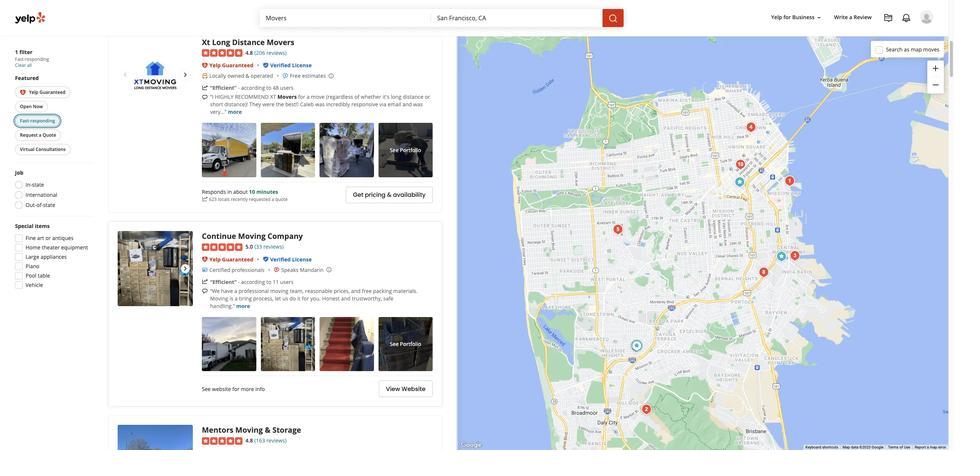 Task type: locate. For each thing, give the bounding box(es) containing it.
verified
[[270, 62, 291, 69], [270, 256, 291, 263]]

4.8 left (163
[[246, 437, 253, 445]]

for inside for a move (regardless of whether it's long distance or short distance)! they were the best!! caleb was incredibly responsive via email and was very…"
[[298, 93, 305, 101]]

mandarin
[[300, 266, 324, 274]]

verified up 16 free estimates v2 'image'
[[270, 62, 291, 69]]

0 horizontal spatial group
[[13, 223, 93, 292]]

mentors
[[202, 425, 233, 435]]

1 vertical spatial or
[[45, 235, 51, 242]]

4.8 left "(206"
[[246, 49, 253, 56]]

Find text field
[[266, 14, 425, 22]]

2 4.8 star rating image from the top
[[202, 438, 243, 445]]

1 to from the top
[[266, 84, 271, 92]]

2 vertical spatial guaranteed
[[222, 256, 253, 263]]

16 speech v2 image
[[202, 94, 208, 101], [202, 289, 208, 295]]

responding up request a quote
[[30, 118, 55, 124]]

2 license from the top
[[292, 256, 312, 263]]

16 certified professionals v2 image
[[202, 267, 208, 273]]

open now button
[[15, 101, 48, 113]]

continue moving company image
[[118, 231, 193, 306], [629, 339, 644, 354]]

0 vertical spatial users
[[280, 84, 294, 92]]

0 vertical spatial 4.8 link
[[246, 48, 253, 57]]

map right as
[[911, 46, 922, 53]]

2 vertical spatial &
[[265, 425, 271, 435]]

0 vertical spatial according
[[241, 84, 265, 92]]

license for continue moving company
[[292, 256, 312, 263]]

was down "distance" in the left top of the page
[[413, 101, 423, 108]]

yelp inside featured group
[[29, 89, 38, 96]]

virtual consultations
[[20, 146, 66, 153]]

keyboard
[[806, 446, 821, 450]]

1 vertical spatial reviews)
[[263, 243, 284, 250]]

was down move
[[315, 101, 325, 108]]

moving up (163
[[235, 425, 263, 435]]

1 vertical spatial see portfolio
[[390, 341, 421, 348]]

& up (163 reviews) link
[[265, 425, 271, 435]]

users for continue moving company
[[280, 278, 294, 286]]

0 vertical spatial 4.8
[[246, 49, 253, 56]]

0 vertical spatial 4.8 star rating image
[[202, 49, 243, 57]]

0 vertical spatial group
[[928, 61, 944, 94]]

16 chevron down v2 image
[[816, 15, 822, 21]]

4.8 for &
[[246, 437, 253, 445]]

of inside for a move (regardless of whether it's long distance or short distance)! they were the best!! caleb was incredibly responsive via email and was very…"
[[355, 93, 360, 101]]

slideshow element for continue moving company
[[118, 231, 193, 306]]

0 horizontal spatial continue moving company image
[[118, 231, 193, 306]]

moving up 5.0 link
[[238, 231, 266, 241]]

0 vertical spatial more
[[228, 108, 242, 116]]

0 vertical spatial next image
[[181, 70, 190, 79]]

a up caleb
[[307, 93, 310, 101]]

in-
[[26, 181, 32, 189]]

2 next image from the top
[[181, 264, 190, 273]]

fast- inside the 1 filter fast-responding clear all
[[15, 56, 25, 62]]

moving for continue
[[238, 231, 266, 241]]

see for xt long distance movers
[[390, 147, 399, 154]]

"efficient" up highly
[[210, 84, 237, 92]]

responsive
[[351, 101, 378, 108]]

were
[[262, 101, 275, 108]]

moving for mentors
[[235, 425, 263, 435]]

1 vertical spatial yelp guaranteed button
[[15, 86, 70, 98]]

request a quote
[[20, 132, 56, 139]]

map
[[911, 46, 922, 53], [930, 446, 938, 450]]

1 vertical spatial -
[[238, 278, 240, 286]]

license up free estimates
[[292, 62, 312, 69]]

yelp
[[771, 14, 782, 21], [209, 62, 221, 69], [29, 89, 38, 96], [209, 256, 221, 263]]

packing
[[373, 288, 392, 295]]

0 vertical spatial continue moving company image
[[118, 231, 193, 306]]

reviews) right the (33
[[263, 243, 284, 250]]

1 license from the top
[[292, 62, 312, 69]]

0 vertical spatial moving
[[238, 231, 266, 241]]

map left error
[[930, 446, 938, 450]]

write
[[834, 14, 848, 21]]

1 vertical spatial see portfolio link
[[378, 317, 433, 372]]

pricing
[[365, 191, 386, 199]]

"i highly recommend xt movers
[[210, 93, 297, 101]]

search
[[886, 46, 903, 53]]

to for company
[[266, 278, 271, 286]]

4.8 star rating image down long
[[202, 49, 243, 57]]

1 vertical spatial verified
[[270, 256, 291, 263]]

verified license up speaks
[[270, 256, 312, 263]]

free
[[290, 72, 301, 80]]

4.8 star rating image for long
[[202, 49, 243, 57]]

2 verified from the top
[[270, 256, 291, 263]]

moving up handling."
[[210, 295, 228, 302]]

guaranteed
[[222, 62, 253, 69], [39, 89, 65, 96], [222, 256, 253, 263]]

1 vertical spatial &
[[387, 191, 392, 199]]

16 speech v2 image left the "we
[[202, 289, 208, 295]]

storage
[[272, 425, 301, 435]]

for up caleb
[[298, 93, 305, 101]]

2 horizontal spatial &
[[387, 191, 392, 199]]

1 vertical spatial next image
[[181, 264, 190, 273]]

and down "distance" in the left top of the page
[[403, 101, 412, 108]]

verified up 16 speaks mandarin v2 image
[[270, 256, 291, 263]]

4.8 link for &
[[246, 437, 253, 445]]

table
[[38, 272, 50, 280]]

reviews) for &
[[266, 437, 287, 445]]

1 vertical spatial users
[[280, 278, 294, 286]]

1 vertical spatial verified license
[[270, 256, 312, 263]]

in-state
[[26, 181, 44, 189]]

more
[[228, 108, 242, 116], [236, 303, 250, 310], [241, 386, 254, 393]]

users right 48
[[280, 84, 294, 92]]

yelp guaranteed button for continue
[[209, 256, 253, 263]]

1 vertical spatial "efficient"
[[210, 278, 237, 286]]

reviews) for distance
[[266, 49, 287, 56]]

1 verified license button from the top
[[270, 62, 312, 69]]

1 verified from the top
[[270, 62, 291, 69]]

4.8 for distance
[[246, 49, 253, 56]]

verified for distance
[[270, 62, 291, 69]]

responding inside "fast-responding" button
[[30, 118, 55, 124]]

xt long distance movers
[[202, 37, 294, 47]]

user actions element
[[765, 9, 944, 56]]

a right is
[[235, 295, 238, 302]]

search as map moves
[[886, 46, 940, 53]]

and left free
[[351, 288, 361, 295]]

1 see portfolio from the top
[[390, 147, 421, 154]]

movers up best!!
[[278, 93, 297, 101]]

1 - from the top
[[238, 84, 240, 92]]

verified license button for xt long distance movers
[[270, 62, 312, 69]]

16 verified v2 image
[[263, 63, 269, 69], [263, 257, 269, 263]]

& for owned
[[246, 72, 249, 80]]

more left info at the left bottom of page
[[241, 386, 254, 393]]

1 vertical spatial 16 trending v2 image
[[202, 279, 208, 285]]

"efficient" for moving
[[210, 278, 237, 286]]

- down certified professionals on the bottom of page
[[238, 278, 240, 286]]

google
[[872, 446, 884, 450]]

yelp left business
[[771, 14, 782, 21]]

distance
[[403, 93, 423, 101]]

16 trending v2 image left 623
[[202, 196, 208, 202]]

keyboard shortcuts button
[[806, 445, 838, 450]]

yelp guaranteed
[[209, 62, 253, 69], [29, 89, 65, 96], [209, 256, 253, 263]]

0 vertical spatial see portfolio
[[390, 147, 421, 154]]

1 see portfolio link from the top
[[378, 123, 433, 177]]

for a move (regardless of whether it's long distance or short distance)! they were the best!! caleb was incredibly responsive via email and was very…"
[[210, 93, 430, 116]]

verified license button up speaks
[[270, 256, 312, 263]]

locally owned & operated
[[209, 72, 273, 80]]

more link down distance)!
[[228, 108, 242, 116]]

map for moves
[[911, 46, 922, 53]]

2 vertical spatial reviews)
[[266, 437, 287, 445]]

out-of-state
[[26, 202, 55, 209]]

(206 reviews) link
[[255, 48, 287, 57]]

2 to from the top
[[266, 278, 271, 286]]

1 vertical spatial fast-
[[20, 118, 30, 124]]

16 verified v2 image for distance
[[263, 63, 269, 69]]

0 vertical spatial or
[[425, 93, 430, 101]]

0 vertical spatial verified license button
[[270, 62, 312, 69]]

4.8 link left (163
[[246, 437, 253, 445]]

yelp guaranteed up certified professionals on the bottom of page
[[209, 256, 253, 263]]

1 vertical spatial group
[[13, 223, 93, 292]]

yelp guaranteed button up owned
[[209, 62, 253, 69]]

4.8 star rating image
[[202, 49, 243, 57], [202, 438, 243, 445]]

website
[[212, 386, 231, 393]]

1 horizontal spatial continue moving company image
[[629, 339, 644, 354]]

terms of use
[[888, 446, 911, 450]]

4.8 star rating image down mentors
[[202, 438, 243, 445]]

previous image
[[121, 70, 130, 79]]

& inside button
[[387, 191, 392, 199]]

2 "efficient" from the top
[[210, 278, 237, 286]]

a right have
[[234, 288, 237, 295]]

2 none field from the left
[[437, 14, 597, 22]]

0 vertical spatial verified
[[270, 62, 291, 69]]

1 according from the top
[[241, 84, 265, 92]]

or right art
[[45, 235, 51, 242]]

0 vertical spatial to
[[266, 84, 271, 92]]

1 none field from the left
[[266, 14, 425, 22]]

reviews) down the storage
[[266, 437, 287, 445]]

1 horizontal spatial map
[[930, 446, 938, 450]]

0 vertical spatial -
[[238, 84, 240, 92]]

fast- down open
[[20, 118, 30, 124]]

about
[[233, 188, 248, 195]]

art
[[37, 235, 44, 242]]

0 vertical spatial fast-
[[15, 56, 25, 62]]

0 vertical spatial guaranteed
[[222, 62, 253, 69]]

4.8
[[246, 49, 253, 56], [246, 437, 253, 445]]

a inside button
[[39, 132, 41, 139]]

16 verified v2 image for company
[[263, 257, 269, 263]]

they
[[249, 101, 261, 108]]

reviews) for company
[[263, 243, 284, 250]]

0 vertical spatial responding
[[25, 56, 49, 62]]

2 4.8 link from the top
[[246, 437, 253, 445]]

1 16 speech v2 image from the top
[[202, 94, 208, 101]]

2 vertical spatial moving
[[235, 425, 263, 435]]

0 vertical spatial movers
[[267, 37, 294, 47]]

1 vertical spatial 4.8 link
[[246, 437, 253, 445]]

1 "efficient" from the top
[[210, 84, 237, 92]]

professionals
[[232, 266, 265, 274]]

guaranteed up now
[[39, 89, 65, 96]]

1 vertical spatial map
[[930, 446, 938, 450]]

1 slideshow element from the top
[[118, 37, 193, 112]]

speaks
[[281, 266, 299, 274]]

"we
[[210, 288, 220, 295]]

sunny moving company image
[[639, 402, 654, 417], [639, 402, 654, 417]]

1 horizontal spatial or
[[425, 93, 430, 101]]

movers up (206 reviews) link at top
[[267, 37, 294, 47]]

None search field
[[260, 9, 625, 27]]

yelp guaranteed button up now
[[15, 86, 70, 98]]

reviews) right "(206"
[[266, 49, 287, 56]]

1 horizontal spatial and
[[351, 288, 361, 295]]

for right 'website'
[[232, 386, 239, 393]]

recently
[[231, 196, 248, 203]]

1 4.8 from the top
[[246, 49, 253, 56]]

1 vertical spatial slideshow element
[[118, 231, 193, 306]]

yelp guaranteed up owned
[[209, 62, 253, 69]]

0 horizontal spatial map
[[911, 46, 922, 53]]

slideshow element
[[118, 37, 193, 112], [118, 231, 193, 306]]

0 vertical spatial slideshow element
[[118, 37, 193, 112]]

0 horizontal spatial &
[[246, 72, 249, 80]]

5 star rating image
[[202, 244, 243, 251]]

2 according from the top
[[241, 278, 265, 286]]

0 vertical spatial &
[[246, 72, 249, 80]]

according up the "professional"
[[241, 278, 265, 286]]

0 horizontal spatial none field
[[266, 14, 425, 22]]

for inside button
[[784, 14, 791, 21]]

1 verified license from the top
[[270, 62, 312, 69]]

0 vertical spatial state
[[32, 181, 44, 189]]

2 see portfolio from the top
[[390, 341, 421, 348]]

one big man and one big truck image
[[788, 248, 803, 263]]

yelp guaranteed button for xt
[[209, 62, 253, 69]]

none field near
[[437, 14, 597, 22]]

us
[[282, 295, 288, 302]]

prices,
[[334, 288, 350, 295]]

appliances
[[41, 254, 67, 261]]

tyler b. image
[[920, 10, 934, 24]]

0 vertical spatial 16 speech v2 image
[[202, 94, 208, 101]]

0 vertical spatial yelp guaranteed
[[209, 62, 253, 69]]

in
[[227, 188, 232, 195]]

1 4.8 link from the top
[[246, 48, 253, 57]]

16 trending v2 image
[[202, 196, 208, 202], [202, 279, 208, 285]]

verified license up free at the top
[[270, 62, 312, 69]]

next image
[[181, 70, 190, 79], [181, 264, 190, 273]]

to left 48
[[266, 84, 271, 92]]

of left use at the bottom
[[900, 446, 903, 450]]

see
[[390, 147, 399, 154], [390, 341, 399, 348], [202, 386, 211, 393]]

1 vertical spatial verified license button
[[270, 256, 312, 263]]

yelp guaranteed for xt
[[209, 62, 253, 69]]

2 - from the top
[[238, 278, 240, 286]]

2 see portfolio link from the top
[[378, 317, 433, 372]]

None field
[[266, 14, 425, 22], [437, 14, 597, 22]]

guaranteed for continue
[[222, 256, 253, 263]]

16 verified v2 image down (33 reviews)
[[263, 257, 269, 263]]

2 slideshow element from the top
[[118, 231, 193, 306]]

users right 11
[[280, 278, 294, 286]]

0 horizontal spatial of
[[355, 93, 360, 101]]

1 vertical spatial see
[[390, 341, 399, 348]]

0 vertical spatial see portfolio link
[[378, 123, 433, 177]]

group
[[928, 61, 944, 94], [13, 223, 93, 292]]

"i
[[210, 93, 214, 101]]

1 horizontal spatial &
[[265, 425, 271, 435]]

1 vertical spatial to
[[266, 278, 271, 286]]

state
[[32, 181, 44, 189], [43, 202, 55, 209]]

16 trending v2 image
[[202, 85, 208, 91]]

info
[[255, 386, 265, 393]]

&
[[246, 72, 249, 80], [387, 191, 392, 199], [265, 425, 271, 435]]

0 vertical spatial license
[[292, 62, 312, 69]]

0 vertical spatial see
[[390, 147, 399, 154]]

2 portfolio from the top
[[400, 341, 421, 348]]

1 users from the top
[[280, 84, 294, 92]]

continue moving company link
[[202, 231, 303, 241]]

-
[[238, 84, 240, 92], [238, 278, 240, 286]]

guaranteed inside featured group
[[39, 89, 65, 96]]

of
[[355, 93, 360, 101], [900, 446, 903, 450]]

license up speaks mandarin
[[292, 256, 312, 263]]

write a review link
[[831, 11, 875, 24]]

0 horizontal spatial or
[[45, 235, 51, 242]]

16 speech v2 image left "i
[[202, 94, 208, 101]]

1 portfolio from the top
[[400, 147, 421, 154]]

home
[[26, 244, 40, 251]]

4.8 star rating image for moving
[[202, 438, 243, 445]]

& right owned
[[246, 72, 249, 80]]

or right "distance" in the left top of the page
[[425, 93, 430, 101]]

0 vertical spatial portfolio
[[400, 147, 421, 154]]

iconyelpguaranteedbadgesmall image
[[202, 63, 208, 69], [202, 63, 208, 69], [202, 257, 208, 263], [202, 257, 208, 263]]

a left the quote at top
[[39, 132, 41, 139]]

1 vertical spatial 16 speech v2 image
[[202, 289, 208, 295]]

0 vertical spatial reviews)
[[266, 49, 287, 56]]

of up responsive
[[355, 93, 360, 101]]

1 vertical spatial state
[[43, 202, 55, 209]]

antiques
[[52, 235, 73, 242]]

featured group
[[14, 74, 93, 157]]

next image left '16 locally owned v2' icon
[[181, 70, 190, 79]]

2 horizontal spatial and
[[403, 101, 412, 108]]

yelp right 16 yelp guaranteed v2 image
[[29, 89, 38, 96]]

0 vertical spatial yelp guaranteed button
[[209, 62, 253, 69]]

a left the quote
[[272, 196, 274, 203]]

open now
[[20, 104, 43, 110]]

(163 reviews)
[[255, 437, 287, 445]]

1 vertical spatial 4.8 star rating image
[[202, 438, 243, 445]]

1 vertical spatial according
[[241, 278, 265, 286]]

0 vertical spatial map
[[911, 46, 922, 53]]

11
[[273, 278, 279, 286]]

and down prices,
[[341, 295, 351, 302]]

winter moving & storage company image
[[756, 265, 771, 280]]

1 4.8 star rating image from the top
[[202, 49, 243, 57]]

1 horizontal spatial none field
[[437, 14, 597, 22]]

16 trending v2 image down 16 certified professionals v2 image
[[202, 279, 208, 285]]

1 16 verified v2 image from the top
[[263, 63, 269, 69]]

0 vertical spatial 16 verified v2 image
[[263, 63, 269, 69]]

the
[[276, 101, 284, 108]]

users for xt long distance movers
[[280, 84, 294, 92]]

1 vertical spatial continue moving company image
[[629, 339, 644, 354]]

next image left 16 certified professionals v2 image
[[181, 264, 190, 273]]

2 4.8 from the top
[[246, 437, 253, 445]]

responds
[[202, 188, 226, 195]]

0 vertical spatial of
[[355, 93, 360, 101]]

4.8 link down distance
[[246, 48, 253, 57]]

error
[[939, 446, 946, 450]]

was
[[315, 101, 325, 108], [413, 101, 423, 108]]

responding down filter
[[25, 56, 49, 62]]

2 16 speech v2 image from the top
[[202, 289, 208, 295]]

1 vertical spatial yelp guaranteed
[[29, 89, 65, 96]]

team,
[[290, 288, 304, 295]]

state up international
[[32, 181, 44, 189]]

according up "i highly recommend xt movers
[[241, 84, 265, 92]]

& right the pricing
[[387, 191, 392, 199]]

- for moving
[[238, 278, 240, 286]]

job
[[15, 169, 23, 177]]

2 vertical spatial yelp guaranteed button
[[209, 256, 253, 263]]

- down locally owned & operated
[[238, 84, 240, 92]]

0 vertical spatial and
[[403, 101, 412, 108]]

more link down tiring
[[236, 303, 250, 310]]

16 speaks mandarin v2 image
[[274, 267, 280, 273]]

locally
[[209, 72, 226, 80]]

next image for xt
[[181, 70, 190, 79]]

guaranteed up certified professionals on the bottom of page
[[222, 256, 253, 263]]

info icon image
[[328, 73, 334, 79], [328, 73, 334, 79], [326, 267, 332, 273], [326, 267, 332, 273]]

terms
[[888, 446, 899, 450]]

state down international
[[43, 202, 55, 209]]

"efficient" for long
[[210, 84, 237, 92]]

2 vertical spatial yelp guaranteed
[[209, 256, 253, 263]]

equipment
[[61, 244, 88, 251]]

more down tiring
[[236, 303, 250, 310]]

2 verified license button from the top
[[270, 256, 312, 263]]

1 horizontal spatial group
[[928, 61, 944, 94]]

1 vertical spatial portfolio
[[400, 341, 421, 348]]

1 vertical spatial of
[[900, 446, 903, 450]]

guaranteed for xt
[[222, 62, 253, 69]]

next image for continue
[[181, 264, 190, 273]]

fast- down 1
[[15, 56, 25, 62]]

0 horizontal spatial was
[[315, 101, 325, 108]]

whether
[[361, 93, 381, 101]]

1 vertical spatial moving
[[210, 295, 228, 302]]

for left business
[[784, 14, 791, 21]]

0 vertical spatial "efficient"
[[210, 84, 237, 92]]

2 16 verified v2 image from the top
[[263, 257, 269, 263]]

a right report
[[927, 446, 929, 450]]

1 vertical spatial 4.8
[[246, 437, 253, 445]]

long
[[212, 37, 230, 47]]

2 users from the top
[[280, 278, 294, 286]]

2 verified license from the top
[[270, 256, 312, 263]]

"efficient" up have
[[210, 278, 237, 286]]

yelp guaranteed button
[[209, 62, 253, 69], [15, 86, 70, 98], [209, 256, 253, 263]]

1 vertical spatial license
[[292, 256, 312, 263]]

license
[[292, 62, 312, 69], [292, 256, 312, 263]]

yelp guaranteed button up certified professionals on the bottom of page
[[209, 256, 253, 263]]

16 verified v2 image up operated
[[263, 63, 269, 69]]

0 horizontal spatial and
[[341, 295, 351, 302]]

"efficient"
[[210, 84, 237, 92], [210, 278, 237, 286]]

let
[[275, 295, 281, 302]]

1 next image from the top
[[181, 70, 190, 79]]

verified license button up free at the top
[[270, 62, 312, 69]]

more down distance)!
[[228, 108, 242, 116]]

see portfolio for continue moving company
[[390, 341, 421, 348]]

option group
[[13, 169, 93, 211]]

1 vertical spatial guaranteed
[[39, 89, 65, 96]]

for right "it"
[[302, 295, 309, 302]]

guaranteed up owned
[[222, 62, 253, 69]]

operated
[[251, 72, 273, 80]]

yelp guaranteed up now
[[29, 89, 65, 96]]

verified license for continue moving company
[[270, 256, 312, 263]]

0 vertical spatial 16 trending v2 image
[[202, 196, 208, 202]]

to left 11
[[266, 278, 271, 286]]

yelp up 'certified'
[[209, 256, 221, 263]]



Task type: describe. For each thing, give the bounding box(es) containing it.
search image
[[609, 14, 618, 23]]

mentors moving & storage link
[[202, 425, 301, 435]]

shannon moving & storage image
[[774, 249, 789, 264]]

reasonable
[[305, 288, 333, 295]]

availability
[[393, 191, 426, 199]]

license for xt long distance movers
[[292, 62, 312, 69]]

1 filter fast-responding clear all
[[15, 49, 49, 68]]

fast- inside button
[[20, 118, 30, 124]]

or inside group
[[45, 235, 51, 242]]

16 locally owned v2 image
[[202, 73, 208, 79]]

16 speech v2 image for xt
[[202, 94, 208, 101]]

all star moving company image
[[629, 340, 644, 355]]

business
[[792, 14, 815, 21]]

do
[[290, 295, 296, 302]]

option group containing job
[[13, 169, 93, 211]]

slideshow element for xt long distance movers
[[118, 37, 193, 112]]

or inside for a move (regardless of whether it's long distance or short distance)! they were the best!! caleb was incredibly responsive via email and was very…"
[[425, 93, 430, 101]]

(163 reviews) link
[[255, 437, 287, 445]]

(33
[[255, 243, 262, 250]]

map for error
[[930, 446, 938, 450]]

safe
[[383, 295, 394, 302]]

a right write
[[850, 14, 853, 21]]

continue moving company image
[[629, 339, 644, 354]]

see website for more info
[[202, 386, 265, 393]]

consultations
[[36, 146, 66, 153]]

open
[[20, 104, 32, 110]]

fast-responding
[[20, 118, 55, 124]]

(regardless
[[326, 93, 353, 101]]

2 16 trending v2 image from the top
[[202, 279, 208, 285]]

process,
[[253, 295, 274, 302]]

623
[[209, 196, 217, 203]]

company
[[268, 231, 303, 241]]

professional
[[239, 288, 269, 295]]

verified license button for continue moving company
[[270, 256, 312, 263]]

certified professionals
[[209, 266, 265, 274]]

map region
[[403, 0, 954, 450]]

request
[[20, 132, 38, 139]]

zoom out image
[[931, 81, 940, 90]]

- for long
[[238, 84, 240, 92]]

16 yelp guaranteed v2 image
[[20, 90, 26, 96]]

yelp for business
[[771, 14, 815, 21]]

fine art or antiques
[[26, 235, 73, 242]]

shortcuts
[[822, 446, 838, 450]]

get pricing & availability
[[353, 191, 426, 199]]

responding inside the 1 filter fast-responding clear all
[[25, 56, 49, 62]]

quote
[[43, 132, 56, 139]]

free
[[362, 288, 372, 295]]

4.8 link for distance
[[246, 48, 253, 57]]

pure moving company image
[[782, 174, 797, 189]]

out-
[[26, 202, 36, 209]]

distance
[[232, 37, 265, 47]]

©2023
[[860, 446, 871, 450]]

Near text field
[[437, 14, 597, 22]]

home theater equipment
[[26, 244, 88, 251]]

see portfolio link for xt long distance movers
[[378, 123, 433, 177]]

according for distance
[[241, 84, 265, 92]]

portfolio for xt long distance movers
[[400, 147, 421, 154]]

report a map error link
[[915, 446, 946, 450]]

group containing special items
[[13, 223, 93, 292]]

xt
[[270, 93, 276, 101]]

yelp guaranteed for continue
[[209, 256, 253, 263]]

yelp up locally
[[209, 62, 221, 69]]

email
[[388, 101, 401, 108]]

previous image
[[121, 264, 130, 273]]

free estimates
[[290, 72, 326, 80]]

2 vertical spatial and
[[341, 295, 351, 302]]

view website
[[386, 385, 426, 394]]

is
[[230, 295, 233, 302]]

website
[[402, 385, 426, 394]]

zoom in image
[[931, 64, 940, 73]]

see for continue moving company
[[390, 341, 399, 348]]

trustworthy,
[[352, 295, 382, 302]]

"efficient" - according to 48 users
[[210, 84, 294, 92]]

very…"
[[210, 108, 227, 116]]

see portfolio link for continue moving company
[[378, 317, 433, 372]]

1 was from the left
[[315, 101, 325, 108]]

for inside "we have a professional moving team, reasonable prices, and free packing materials. moving is a tiring process, let us do it for you. honest and trustworthy, safe handling."
[[302, 295, 309, 302]]

xt long distance movers image
[[118, 37, 193, 112]]

1 16 trending v2 image from the top
[[202, 196, 208, 202]]

& for pricing
[[387, 191, 392, 199]]

you.
[[310, 295, 321, 302]]

notifications image
[[902, 14, 911, 23]]

ontrack moving & storage image
[[744, 120, 759, 135]]

handling."
[[210, 303, 235, 310]]

as
[[904, 46, 910, 53]]

xt
[[202, 37, 210, 47]]

16 free estimates v2 image
[[282, 73, 288, 79]]

48
[[273, 84, 279, 92]]

2 was from the left
[[413, 101, 423, 108]]

tiring
[[239, 295, 252, 302]]

caleb
[[300, 101, 314, 108]]

yelp inside button
[[771, 14, 782, 21]]

1 vertical spatial more
[[236, 303, 250, 310]]

623 locals recently requested a quote
[[209, 196, 288, 203]]

long
[[391, 93, 402, 101]]

virtual
[[20, 146, 34, 153]]

jay's small moves image
[[610, 222, 626, 237]]

(206 reviews)
[[255, 49, 287, 56]]

write a review
[[834, 14, 872, 21]]

san francisco movers image
[[732, 175, 747, 190]]

report a map error
[[915, 446, 946, 450]]

portfolio for continue moving company
[[400, 341, 421, 348]]

verified for company
[[270, 256, 291, 263]]

to for distance
[[266, 84, 271, 92]]

estimates
[[302, 72, 326, 80]]

vehicle
[[26, 282, 43, 289]]

use
[[904, 446, 911, 450]]

move
[[311, 93, 325, 101]]

yelp guaranteed inside 'yelp guaranteed' button
[[29, 89, 65, 96]]

5.0
[[246, 243, 253, 250]]

none field find
[[266, 14, 425, 22]]

a2b movers image
[[733, 157, 748, 172]]

items
[[35, 223, 50, 230]]

a inside for a move (regardless of whether it's long distance or short distance)! they were the best!! caleb was incredibly responsive via email and was very…"
[[307, 93, 310, 101]]

1 vertical spatial movers
[[278, 93, 297, 101]]

verified license for xt long distance movers
[[270, 62, 312, 69]]

0 vertical spatial more link
[[228, 108, 242, 116]]

it
[[297, 295, 301, 302]]

google image
[[459, 441, 484, 450]]

request a quote button
[[15, 130, 61, 141]]

fast-responding button
[[15, 116, 60, 127]]

& for moving
[[265, 425, 271, 435]]

theater
[[42, 244, 60, 251]]

large appliances
[[26, 254, 67, 261]]

1 vertical spatial and
[[351, 288, 361, 295]]

filter
[[19, 49, 32, 56]]

2 vertical spatial more
[[241, 386, 254, 393]]

(33 reviews) link
[[255, 243, 284, 251]]

see portfolio for xt long distance movers
[[390, 147, 421, 154]]

16 speech v2 image for continue
[[202, 289, 208, 295]]

featured
[[15, 74, 39, 82]]

and inside for a move (regardless of whether it's long distance or short distance)! they were the best!! caleb was incredibly responsive via email and was very…"
[[403, 101, 412, 108]]

moving inside "we have a professional moving team, reasonable prices, and free packing materials. moving is a tiring process, let us do it for you. honest and trustworthy, safe handling."
[[210, 295, 228, 302]]

2 vertical spatial see
[[202, 386, 211, 393]]

1 vertical spatial more link
[[236, 303, 250, 310]]

it's
[[383, 93, 390, 101]]

large
[[26, 254, 39, 261]]

according for company
[[241, 278, 265, 286]]

clear
[[15, 62, 26, 68]]

short
[[210, 101, 223, 108]]

1 horizontal spatial of
[[900, 446, 903, 450]]

projects image
[[884, 14, 893, 23]]



Task type: vqa. For each thing, say whether or not it's contained in the screenshot.
top the this
no



